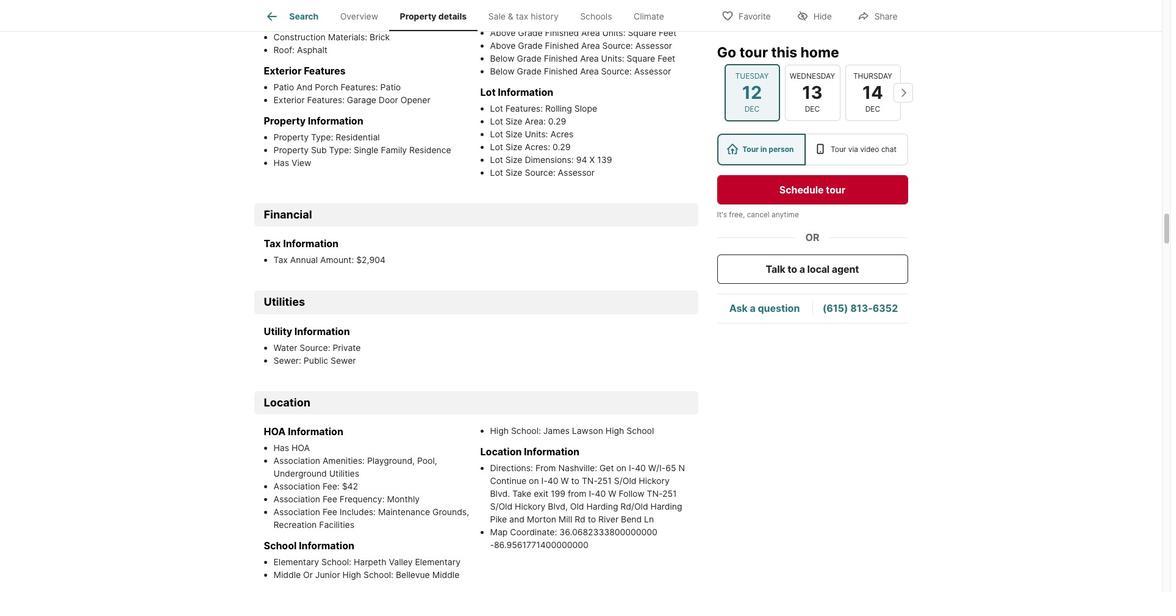 Task type: vqa. For each thing, say whether or not it's contained in the screenshot.
Old at the bottom left of the page
yes



Task type: locate. For each thing, give the bounding box(es) containing it.
tour left in
[[743, 145, 759, 154]]

family
[[381, 145, 407, 155]]

1 horizontal spatial elementary
[[415, 557, 461, 567]]

schedule tour
[[780, 184, 846, 196]]

features: inside lot information lot features: rolling slope lot size area: 0.29 lot size units: acres lot size acres: 0.29 lot size dimensions: 94 x 139 lot size source: assessor
[[506, 103, 543, 113]]

2 vertical spatial assessor
[[558, 167, 595, 178]]

1 horizontal spatial 40
[[595, 489, 606, 499]]

2 below from the top
[[490, 66, 515, 76]]

1 vertical spatial tax
[[274, 255, 288, 265]]

1 below from the top
[[490, 53, 515, 63]]

type: up sub
[[311, 132, 334, 142]]

school down recreation
[[264, 540, 297, 552]]

1 horizontal spatial school
[[627, 426, 654, 436]]

school: up location information on the bottom left
[[511, 426, 541, 436]]

2 horizontal spatial 40
[[635, 463, 646, 473]]

rd/old
[[621, 501, 649, 512]]

feet down the climate tab
[[658, 53, 676, 63]]

0 horizontal spatial dec
[[745, 104, 760, 114]]

high
[[490, 426, 509, 436], [606, 426, 625, 436], [343, 570, 361, 580]]

1 horizontal spatial on
[[617, 463, 627, 473]]

0 vertical spatial 40
[[635, 463, 646, 473]]

0 vertical spatial school
[[627, 426, 654, 436]]

0 horizontal spatial 251
[[598, 476, 612, 486]]

1 has from the top
[[274, 157, 289, 168]]

and
[[510, 514, 525, 525]]

0 vertical spatial hoa
[[264, 426, 286, 438]]

a left local
[[800, 263, 806, 275]]

building
[[264, 15, 303, 27]]

0 vertical spatial school:
[[511, 426, 541, 436]]

$2,904
[[357, 255, 386, 265]]

0 vertical spatial tn-
[[582, 476, 598, 486]]

dec for 12
[[745, 104, 760, 114]]

40 up 199 at the bottom left of the page
[[548, 476, 559, 486]]

hoa up underground
[[264, 426, 286, 438]]

location for location
[[264, 396, 311, 409]]

features: left rolling
[[506, 103, 543, 113]]

2 vertical spatial school:
[[364, 570, 394, 580]]

0 horizontal spatial tour
[[743, 145, 759, 154]]

1 dec from the left
[[745, 104, 760, 114]]

1 horizontal spatial area:
[[582, 15, 603, 25]]

tour right 'schedule'
[[827, 184, 846, 196]]

location for location information
[[481, 446, 522, 458]]

tour up tuesday
[[740, 44, 769, 61]]

0 vertical spatial tour
[[740, 44, 769, 61]]

0 vertical spatial fee
[[323, 494, 337, 504]]

share button
[[848, 3, 909, 28]]

hickory down "w/i-"
[[639, 476, 670, 486]]

1 vertical spatial area:
[[525, 116, 546, 126]]

on up exit on the bottom
[[529, 476, 539, 486]]

4 association from the top
[[274, 507, 320, 517]]

from nashville: get on i-40 w/i-65 n continue on i-40 w to tn-251 s/old hickory blvd. take exit 199 from i-40 w follow tn-251 s/old hickory blvd, old harding rd/old harding pike and morton mill rd to river bend ln
[[490, 463, 685, 525]]

high down harpeth
[[343, 570, 361, 580]]

fee down the fee: in the left of the page
[[323, 494, 337, 504]]

exterior down and
[[274, 95, 305, 105]]

rolling
[[546, 103, 572, 113]]

dec down 13
[[806, 104, 821, 114]]

information inside property information property type: residential property sub type: single family residence has view
[[308, 115, 364, 127]]

utilities
[[264, 296, 305, 308], [329, 468, 360, 479]]

schools
[[581, 11, 613, 22]]

fee inside association fee: $42 association fee frequency: monthly
[[323, 494, 337, 504]]

information up annual
[[283, 238, 339, 250]]

tour inside schedule tour button
[[827, 184, 846, 196]]

1 horizontal spatial middle
[[433, 570, 460, 580]]

40 right from
[[595, 489, 606, 499]]

harding up the river
[[587, 501, 619, 512]]

a right ask
[[750, 302, 756, 315]]

question
[[758, 302, 800, 315]]

tn- right follow
[[647, 489, 663, 499]]

source: inside lot information lot features: rolling slope lot size area: 0.29 lot size units: acres lot size acres: 0.29 lot size dimensions: 94 x 139 lot size source: assessor
[[525, 167, 556, 178]]

0 horizontal spatial to
[[572, 476, 580, 486]]

tn-
[[582, 476, 598, 486], [647, 489, 663, 499]]

hoa
[[264, 426, 286, 438], [292, 443, 310, 453]]

0 horizontal spatial middle
[[274, 570, 301, 580]]

dec down 12
[[745, 104, 760, 114]]

fee up facilities
[[323, 507, 337, 517]]

exit
[[534, 489, 549, 499]]

patio up door
[[381, 82, 401, 92]]

0.29 down acres
[[553, 142, 571, 152]]

favorite button
[[712, 3, 782, 28]]

information for lot
[[498, 86, 554, 98]]

w up 199 at the bottom left of the page
[[561, 476, 569, 486]]

utilities down amenities:
[[329, 468, 360, 479]]

i- left "w/i-"
[[629, 463, 636, 473]]

association for association fee includes:
[[274, 507, 320, 517]]

2 tour from the left
[[831, 145, 847, 154]]

opener
[[401, 95, 431, 105]]

area: up acres:
[[525, 116, 546, 126]]

history
[[531, 11, 559, 22]]

has
[[274, 157, 289, 168], [274, 443, 289, 453]]

dec inside tuesday 12 dec
[[745, 104, 760, 114]]

square down climate
[[628, 27, 657, 38]]

information inside school information elementary school: harpeth valley elementary middle or junior high school: bellevue middle
[[299, 540, 355, 552]]

dec inside the thursday 14 dec
[[866, 104, 881, 114]]

features:
[[341, 82, 378, 92], [307, 95, 345, 105], [506, 103, 543, 113]]

information inside hoa information has hoa
[[288, 426, 344, 438]]

0.29
[[549, 116, 567, 126], [553, 142, 571, 152]]

a
[[800, 263, 806, 275], [750, 302, 756, 315]]

high up location information on the bottom left
[[490, 426, 509, 436]]

1 horizontal spatial patio
[[381, 82, 401, 92]]

area: inside above grade finished area: 2,746 above grade finished area units: square feet above grade finished area source: assessor below grade finished area units: square feet below grade finished area source: assessor
[[582, 15, 603, 25]]

2 vertical spatial i-
[[589, 489, 595, 499]]

1 vertical spatial school:
[[322, 557, 352, 567]]

type: right sub
[[329, 145, 352, 155]]

harding
[[587, 501, 619, 512], [651, 501, 683, 512]]

0 vertical spatial units:
[[603, 27, 626, 38]]

(615)
[[823, 302, 849, 315]]

0.29 down rolling
[[549, 116, 567, 126]]

3 dec from the left
[[866, 104, 881, 114]]

elementary
[[274, 557, 319, 567], [415, 557, 461, 567]]

tax
[[264, 238, 281, 250], [274, 255, 288, 265]]

1 vertical spatial hickory
[[515, 501, 546, 512]]

s/old up follow
[[615, 476, 637, 486]]

assessor
[[636, 40, 673, 51], [635, 66, 672, 76], [558, 167, 595, 178]]

information up association amenities:
[[288, 426, 344, 438]]

area: left 2,746
[[582, 15, 603, 25]]

-
[[490, 540, 494, 550]]

1 horizontal spatial a
[[800, 263, 806, 275]]

1 horizontal spatial w
[[609, 489, 617, 499]]

junior
[[315, 570, 340, 580]]

information up 'materials:'
[[305, 15, 361, 27]]

school up "w/i-"
[[627, 426, 654, 436]]

tour
[[740, 44, 769, 61], [827, 184, 846, 196]]

0 horizontal spatial school
[[264, 540, 297, 552]]

hoa up association amenities:
[[292, 443, 310, 453]]

251 down 65 at the bottom right
[[663, 489, 677, 499]]

40 left "w/i-"
[[635, 463, 646, 473]]

0 vertical spatial hickory
[[639, 476, 670, 486]]

tax left annual
[[274, 255, 288, 265]]

2 vertical spatial above
[[490, 40, 516, 51]]

1 vertical spatial 251
[[663, 489, 677, 499]]

tour for go
[[740, 44, 769, 61]]

or
[[806, 231, 820, 244]]

1 vertical spatial has
[[274, 443, 289, 453]]

has left view
[[274, 157, 289, 168]]

information for tax
[[283, 238, 339, 250]]

1 horizontal spatial tour
[[827, 184, 846, 196]]

square down the climate tab
[[627, 53, 656, 63]]

0 vertical spatial utilities
[[264, 296, 305, 308]]

facilities
[[319, 520, 355, 530]]

from
[[536, 463, 556, 473]]

1 horizontal spatial to
[[588, 514, 596, 525]]

above
[[490, 15, 516, 25], [490, 27, 516, 38], [490, 40, 516, 51]]

1 vertical spatial square
[[627, 53, 656, 63]]

information inside tax information tax annual amount: $2,904
[[283, 238, 339, 250]]

harding up ln
[[651, 501, 683, 512]]

2 horizontal spatial to
[[788, 263, 798, 275]]

2 vertical spatial 40
[[595, 489, 606, 499]]

information up residential
[[308, 115, 364, 127]]

36.0682333800000000
[[560, 527, 658, 537]]

to up from
[[572, 476, 580, 486]]

on right get
[[617, 463, 627, 473]]

overview tab
[[330, 2, 389, 31]]

0 horizontal spatial area:
[[525, 116, 546, 126]]

to right talk
[[788, 263, 798, 275]]

0 vertical spatial has
[[274, 157, 289, 168]]

annual
[[290, 255, 318, 265]]

1 vertical spatial to
[[572, 476, 580, 486]]

area: inside lot information lot features: rolling slope lot size area: 0.29 lot size units: acres lot size acres: 0.29 lot size dimensions: 94 x 139 lot size source: assessor
[[525, 116, 546, 126]]

s/old down blvd.
[[490, 501, 513, 512]]

talk
[[766, 263, 786, 275]]

2 dec from the left
[[806, 104, 821, 114]]

to
[[788, 263, 798, 275], [572, 476, 580, 486], [588, 514, 596, 525]]

location
[[264, 396, 311, 409], [481, 446, 522, 458]]

0 vertical spatial above
[[490, 15, 516, 25]]

i-
[[629, 463, 636, 473], [542, 476, 548, 486], [589, 489, 595, 499]]

elementary up or
[[274, 557, 319, 567]]

school:
[[511, 426, 541, 436], [322, 557, 352, 567], [364, 570, 394, 580]]

0 horizontal spatial hoa
[[264, 426, 286, 438]]

2 association from the top
[[274, 481, 320, 492]]

area:
[[582, 15, 603, 25], [525, 116, 546, 126]]

information up rolling
[[498, 86, 554, 98]]

1 tour from the left
[[743, 145, 759, 154]]

utilities up "utility"
[[264, 296, 305, 308]]

elementary up the bellevue
[[415, 557, 461, 567]]

1 above from the top
[[490, 15, 516, 25]]

0 vertical spatial below
[[490, 53, 515, 63]]

patio left and
[[274, 82, 294, 92]]

tab list containing search
[[254, 0, 685, 31]]

0 horizontal spatial location
[[264, 396, 311, 409]]

information up private
[[295, 325, 350, 337]]

199
[[551, 489, 566, 499]]

to right rd
[[588, 514, 596, 525]]

1 horizontal spatial harding
[[651, 501, 683, 512]]

251 down get
[[598, 476, 612, 486]]

below
[[490, 53, 515, 63], [490, 66, 515, 76]]

1 horizontal spatial dec
[[806, 104, 821, 114]]

blvd.
[[490, 489, 510, 499]]

1 vertical spatial tour
[[827, 184, 846, 196]]

1 horizontal spatial utilities
[[329, 468, 360, 479]]

school information elementary school: harpeth valley elementary middle or junior high school: bellevue middle
[[264, 540, 461, 580]]

i- down the from
[[542, 476, 548, 486]]

units: inside lot information lot features: rolling slope lot size area: 0.29 lot size units: acres lot size acres: 0.29 lot size dimensions: 94 x 139 lot size source: assessor
[[525, 129, 548, 139]]

3 above from the top
[[490, 40, 516, 51]]

0 vertical spatial exterior
[[264, 65, 302, 77]]

information inside the building information construction materials: brick roof: asphalt
[[305, 15, 361, 27]]

hickory down take
[[515, 501, 546, 512]]

1 fee from the top
[[323, 494, 337, 504]]

hide
[[814, 11, 832, 21]]

exterior down "roof:"
[[264, 65, 302, 77]]

area
[[582, 27, 600, 38], [582, 40, 600, 51], [581, 53, 599, 63], [581, 66, 599, 76]]

size
[[506, 116, 523, 126], [506, 129, 523, 139], [506, 142, 523, 152], [506, 154, 523, 165], [506, 167, 523, 178]]

0 vertical spatial to
[[788, 263, 798, 275]]

list box containing tour in person
[[718, 134, 909, 165]]

grounds,
[[433, 507, 469, 517]]

ask a question
[[730, 302, 800, 315]]

2 horizontal spatial dec
[[866, 104, 881, 114]]

0 vertical spatial on
[[617, 463, 627, 473]]

list box
[[718, 134, 909, 165]]

2 fee from the top
[[323, 507, 337, 517]]

information for hoa
[[288, 426, 344, 438]]

tn- down nashville:
[[582, 476, 598, 486]]

morton
[[527, 514, 557, 525]]

1 vertical spatial s/old
[[490, 501, 513, 512]]

includes:
[[340, 507, 376, 517]]

share
[[875, 11, 898, 21]]

1 vertical spatial feet
[[658, 53, 676, 63]]

s/old
[[615, 476, 637, 486], [490, 501, 513, 512]]

playground,
[[367, 456, 415, 466]]

has inside hoa information has hoa
[[274, 443, 289, 453]]

tour inside option
[[831, 145, 847, 154]]

high right the lawson
[[606, 426, 625, 436]]

w left follow
[[609, 489, 617, 499]]

school: up junior
[[322, 557, 352, 567]]

tab list
[[254, 0, 685, 31]]

middle right the bellevue
[[433, 570, 460, 580]]

dec inside wednesday 13 dec
[[806, 104, 821, 114]]

tax down financial
[[264, 238, 281, 250]]

1 horizontal spatial location
[[481, 446, 522, 458]]

1 horizontal spatial tour
[[831, 145, 847, 154]]

construction
[[274, 32, 326, 42]]

&
[[508, 11, 514, 22]]

2 patio from the left
[[381, 82, 401, 92]]

information down facilities
[[299, 540, 355, 552]]

schools tab
[[570, 2, 623, 31]]

assessor inside lot information lot features: rolling slope lot size area: 0.29 lot size units: acres lot size acres: 0.29 lot size dimensions: 94 x 139 lot size source: assessor
[[558, 167, 595, 178]]

0 horizontal spatial harding
[[587, 501, 619, 512]]

tour in person option
[[718, 134, 806, 165]]

information for building
[[305, 15, 361, 27]]

overview
[[340, 11, 379, 22]]

blvd,
[[548, 501, 568, 512]]

0 vertical spatial assessor
[[636, 40, 673, 51]]

1 vertical spatial above
[[490, 27, 516, 38]]

ask
[[730, 302, 748, 315]]

location up hoa information has hoa
[[264, 396, 311, 409]]

1 association from the top
[[274, 456, 320, 466]]

search
[[289, 11, 319, 22]]

1 horizontal spatial hickory
[[639, 476, 670, 486]]

in
[[761, 145, 768, 154]]

1 vertical spatial utilities
[[329, 468, 360, 479]]

0 vertical spatial location
[[264, 396, 311, 409]]

information up the from
[[524, 446, 580, 458]]

dec down 14
[[866, 104, 881, 114]]

directions:
[[490, 463, 536, 473]]

2 middle from the left
[[433, 570, 460, 580]]

amenities:
[[323, 456, 365, 466]]

0 vertical spatial area:
[[582, 15, 603, 25]]

school: down harpeth
[[364, 570, 394, 580]]

1 vertical spatial location
[[481, 446, 522, 458]]

tour left via at the right of the page
[[831, 145, 847, 154]]

go tour this home
[[718, 44, 840, 61]]

free,
[[730, 210, 745, 219]]

information for utility
[[295, 325, 350, 337]]

has up underground
[[274, 443, 289, 453]]

tuesday
[[736, 71, 769, 80]]

brick
[[370, 32, 390, 42]]

1 horizontal spatial i-
[[589, 489, 595, 499]]

information inside lot information lot features: rolling slope lot size area: 0.29 lot size units: acres lot size acres: 0.29 lot size dimensions: 94 x 139 lot size source: assessor
[[498, 86, 554, 98]]

tour inside 'option'
[[743, 145, 759, 154]]

features: up garage
[[341, 82, 378, 92]]

hide button
[[787, 3, 843, 28]]

location up directions:
[[481, 446, 522, 458]]

slope
[[575, 103, 598, 113]]

sale
[[489, 11, 506, 22]]

1 vertical spatial type:
[[329, 145, 352, 155]]

0 horizontal spatial high
[[343, 570, 361, 580]]

2 has from the top
[[274, 443, 289, 453]]

1 horizontal spatial hoa
[[292, 443, 310, 453]]

property
[[400, 11, 437, 22], [264, 115, 306, 127], [274, 132, 309, 142], [274, 145, 309, 155]]

1 vertical spatial fee
[[323, 507, 337, 517]]

3 size from the top
[[506, 142, 523, 152]]

1 horizontal spatial s/old
[[615, 476, 637, 486]]

dec for 13
[[806, 104, 821, 114]]

feet down climate
[[659, 27, 677, 38]]

w
[[561, 476, 569, 486], [609, 489, 617, 499]]

i- right from
[[589, 489, 595, 499]]

2 horizontal spatial school:
[[511, 426, 541, 436]]

amount:
[[320, 255, 354, 265]]

local
[[808, 263, 830, 275]]

None button
[[725, 64, 780, 121], [785, 65, 841, 121], [846, 65, 901, 121], [725, 64, 780, 121], [785, 65, 841, 121], [846, 65, 901, 121]]

middle left or
[[274, 570, 301, 580]]

financial
[[264, 208, 312, 221]]

information inside utility information water source: private sewer: public sewer
[[295, 325, 350, 337]]



Task type: describe. For each thing, give the bounding box(es) containing it.
follow
[[619, 489, 645, 499]]

2 vertical spatial to
[[588, 514, 596, 525]]

favorite
[[739, 11, 771, 21]]

porch
[[315, 82, 338, 92]]

12
[[743, 82, 763, 103]]

features
[[304, 65, 346, 77]]

0 horizontal spatial s/old
[[490, 501, 513, 512]]

94
[[577, 154, 587, 165]]

x
[[590, 154, 595, 165]]

0 horizontal spatial school:
[[322, 557, 352, 567]]

residence
[[410, 145, 452, 155]]

monthly
[[387, 494, 420, 504]]

association for association amenities:
[[274, 456, 320, 466]]

information for school
[[299, 540, 355, 552]]

0 horizontal spatial w
[[561, 476, 569, 486]]

climate tab
[[623, 2, 676, 31]]

bend
[[621, 514, 642, 525]]

continue
[[490, 476, 527, 486]]

materials:
[[328, 32, 368, 42]]

source: inside utility information water source: private sewer: public sewer
[[300, 342, 331, 353]]

talk to a local agent
[[766, 263, 860, 275]]

1 horizontal spatial school:
[[364, 570, 394, 580]]

talk to a local agent link
[[718, 255, 909, 284]]

details
[[439, 11, 467, 22]]

map
[[490, 527, 508, 537]]

2 harding from the left
[[651, 501, 683, 512]]

asphalt
[[297, 44, 328, 55]]

acres:
[[525, 142, 551, 152]]

association for association fee: $42 association fee frequency: monthly
[[274, 481, 320, 492]]

features: down porch
[[307, 95, 345, 105]]

1 vertical spatial exterior
[[274, 95, 305, 105]]

above grade finished area: 2,746 above grade finished area units: square feet above grade finished area source: assessor below grade finished area units: square feet below grade finished area source: assessor
[[490, 15, 677, 76]]

2 horizontal spatial high
[[606, 426, 625, 436]]

fee:
[[323, 481, 340, 492]]

1 vertical spatial 0.29
[[553, 142, 571, 152]]

and
[[297, 82, 313, 92]]

bellevue
[[396, 570, 430, 580]]

hoa information has hoa
[[264, 426, 344, 453]]

0 horizontal spatial tn-
[[582, 476, 598, 486]]

tax
[[516, 11, 529, 22]]

tour for tour in person
[[743, 145, 759, 154]]

0 horizontal spatial utilities
[[264, 296, 305, 308]]

rd
[[575, 514, 586, 525]]

1 elementary from the left
[[274, 557, 319, 567]]

mill
[[559, 514, 573, 525]]

playground, pool, underground utilities
[[274, 456, 437, 479]]

single
[[354, 145, 379, 155]]

sewer
[[331, 355, 356, 366]]

ask a question link
[[730, 302, 800, 315]]

1 size from the top
[[506, 116, 523, 126]]

schedule
[[780, 184, 824, 196]]

next image
[[894, 83, 913, 102]]

1 vertical spatial tn-
[[647, 489, 663, 499]]

2 size from the top
[[506, 129, 523, 139]]

tour for tour via video chat
[[831, 145, 847, 154]]

1 vertical spatial i-
[[542, 476, 548, 486]]

w/i-
[[649, 463, 666, 473]]

water
[[274, 342, 297, 353]]

maintenance
[[378, 507, 430, 517]]

0 vertical spatial tax
[[264, 238, 281, 250]]

2 above from the top
[[490, 27, 516, 38]]

tour via video chat
[[831, 145, 897, 154]]

0 vertical spatial i-
[[629, 463, 636, 473]]

0 horizontal spatial 40
[[548, 476, 559, 486]]

13
[[803, 82, 823, 103]]

or
[[303, 570, 313, 580]]

location information
[[481, 446, 580, 458]]

tour via video chat option
[[806, 134, 909, 165]]

via
[[849, 145, 859, 154]]

go
[[718, 44, 737, 61]]

2 elementary from the left
[[415, 557, 461, 567]]

0 vertical spatial a
[[800, 263, 806, 275]]

school inside school information elementary school: harpeth valley elementary middle or junior high school: bellevue middle
[[264, 540, 297, 552]]

0 vertical spatial feet
[[659, 27, 677, 38]]

1 horizontal spatial high
[[490, 426, 509, 436]]

utilities inside the playground, pool, underground utilities
[[329, 468, 360, 479]]

0 vertical spatial 251
[[598, 476, 612, 486]]

information for location
[[524, 446, 580, 458]]

5 size from the top
[[506, 167, 523, 178]]

tax information tax annual amount: $2,904
[[264, 238, 386, 265]]

2,746
[[605, 15, 628, 25]]

utility
[[264, 325, 292, 337]]

1 vertical spatial w
[[609, 489, 617, 499]]

get
[[600, 463, 614, 473]]

coordinate:
[[510, 527, 557, 537]]

exterior features patio and porch features: patio exterior features: garage door opener
[[264, 65, 431, 105]]

wednesday 13 dec
[[790, 71, 836, 114]]

1 vertical spatial assessor
[[635, 66, 672, 76]]

property details tab
[[389, 2, 478, 31]]

1 vertical spatial hoa
[[292, 443, 310, 453]]

3 association from the top
[[274, 494, 320, 504]]

0 vertical spatial 0.29
[[549, 116, 567, 126]]

roof:
[[274, 44, 295, 55]]

home
[[801, 44, 840, 61]]

1 vertical spatial a
[[750, 302, 756, 315]]

0 horizontal spatial hickory
[[515, 501, 546, 512]]

chat
[[882, 145, 897, 154]]

frequency:
[[340, 494, 385, 504]]

this
[[772, 44, 798, 61]]

pool,
[[417, 456, 437, 466]]

thursday 14 dec
[[854, 71, 893, 114]]

65
[[666, 463, 677, 473]]

$42
[[342, 481, 358, 492]]

it's free, cancel anytime
[[718, 210, 800, 219]]

36.0682333800000000 -86.9561771400000000
[[490, 527, 658, 550]]

dimensions:
[[525, 154, 574, 165]]

to inside talk to a local agent link
[[788, 263, 798, 275]]

take
[[513, 489, 532, 499]]

door
[[379, 95, 398, 105]]

1 patio from the left
[[274, 82, 294, 92]]

sewer:
[[274, 355, 301, 366]]

dec for 14
[[866, 104, 881, 114]]

wednesday
[[790, 71, 836, 80]]

property inside "tab"
[[400, 11, 437, 22]]

public
[[304, 355, 328, 366]]

sale & tax history tab
[[478, 2, 570, 31]]

underground
[[274, 468, 327, 479]]

high school: james lawson high school
[[490, 426, 654, 436]]

information for property
[[308, 115, 364, 127]]

climate
[[634, 11, 665, 22]]

1 vertical spatial on
[[529, 476, 539, 486]]

garage
[[347, 95, 377, 105]]

n
[[679, 463, 685, 473]]

4 size from the top
[[506, 154, 523, 165]]

high inside school information elementary school: harpeth valley elementary middle or junior high school: bellevue middle
[[343, 570, 361, 580]]

has inside property information property type: residential property sub type: single family residence has view
[[274, 157, 289, 168]]

0 vertical spatial type:
[[311, 132, 334, 142]]

1 horizontal spatial 251
[[663, 489, 677, 499]]

pike
[[490, 514, 507, 525]]

property information property type: residential property sub type: single family residence has view
[[264, 115, 452, 168]]

tour for schedule
[[827, 184, 846, 196]]

1 harding from the left
[[587, 501, 619, 512]]

private
[[333, 342, 361, 353]]

1 middle from the left
[[274, 570, 301, 580]]

cancel
[[748, 210, 770, 219]]

1 vertical spatial units:
[[602, 53, 625, 63]]

acres
[[551, 129, 574, 139]]

residential
[[336, 132, 380, 142]]

ln
[[645, 514, 654, 525]]

0 vertical spatial square
[[628, 27, 657, 38]]

139
[[598, 154, 612, 165]]



